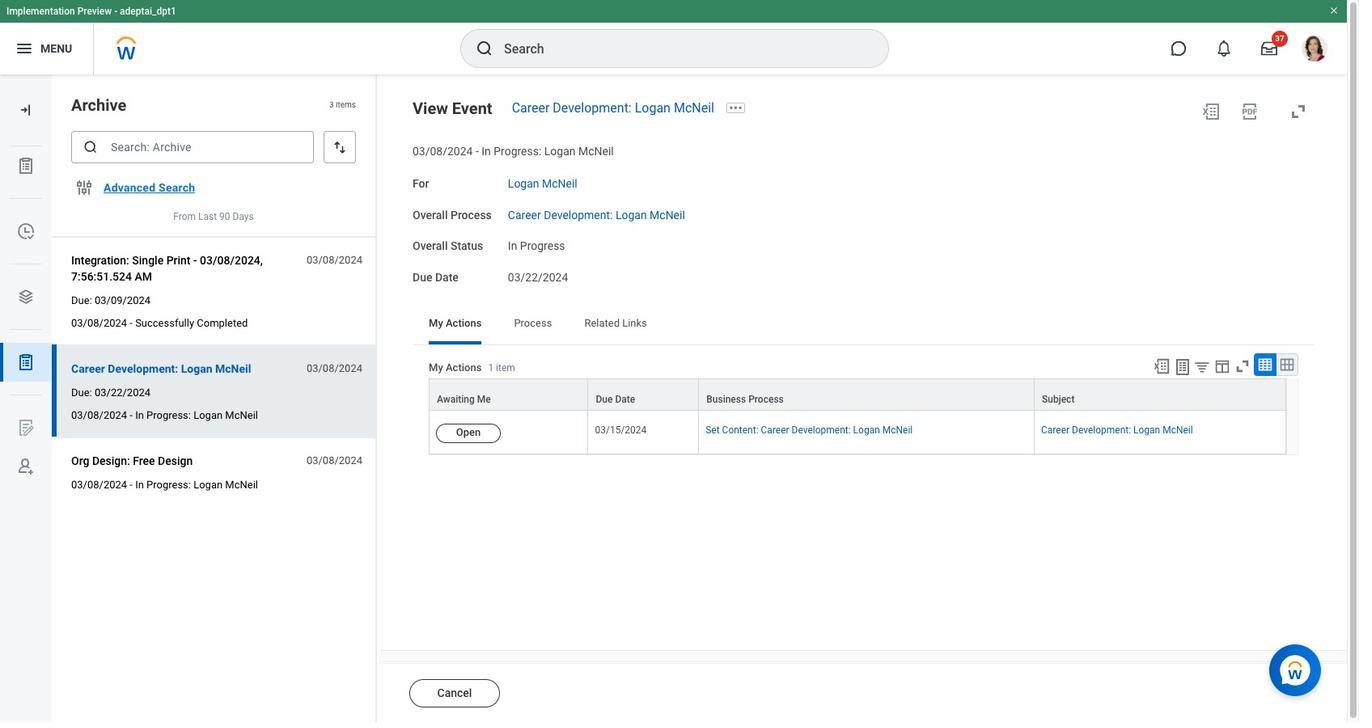 Task type: vqa. For each thing, say whether or not it's contained in the screenshot.
Active Court  Orders Link
no



Task type: locate. For each thing, give the bounding box(es) containing it.
1 vertical spatial progress:
[[147, 410, 191, 422]]

cancel button
[[410, 680, 500, 708]]

actions for my actions
[[446, 317, 482, 329]]

in left 'progress'
[[508, 240, 517, 253]]

logan inside 'button'
[[181, 363, 212, 376]]

career right event
[[512, 100, 550, 116]]

1 vertical spatial overall
[[413, 240, 448, 253]]

career right the content:
[[761, 425, 790, 436]]

profile logan mcneil image
[[1302, 36, 1328, 65]]

1 vertical spatial my
[[429, 362, 443, 374]]

mcneil inside logan mcneil link
[[542, 177, 578, 190]]

click to view/edit grid preferences image
[[1214, 358, 1232, 375]]

my actions
[[429, 317, 482, 329]]

due date down overall status
[[413, 271, 459, 284]]

03/08/2024 - in progress: logan mcneil up logan mcneil link
[[413, 145, 614, 158]]

progress:
[[494, 145, 542, 158], [147, 410, 191, 422], [147, 479, 191, 491]]

0 vertical spatial actions
[[446, 317, 482, 329]]

archive
[[71, 96, 126, 115]]

1 vertical spatial actions
[[446, 362, 482, 374]]

days
[[233, 211, 254, 223]]

1 horizontal spatial date
[[615, 394, 636, 405]]

0 horizontal spatial date
[[435, 271, 459, 284]]

0 horizontal spatial due
[[413, 271, 433, 284]]

date down overall status
[[435, 271, 459, 284]]

progress: up design
[[147, 410, 191, 422]]

0 vertical spatial clipboard image
[[16, 156, 36, 176]]

progress
[[520, 240, 565, 253]]

process right the business
[[749, 394, 784, 405]]

-
[[114, 6, 117, 17], [476, 145, 479, 158], [193, 254, 197, 267], [130, 317, 133, 329], [130, 410, 133, 422], [130, 479, 133, 491]]

03/08/2024
[[413, 145, 473, 158], [307, 254, 363, 266], [71, 317, 127, 329], [307, 363, 363, 375], [71, 410, 127, 422], [307, 455, 363, 467], [71, 479, 127, 491]]

due
[[413, 271, 433, 284], [596, 394, 613, 405]]

export to excel image
[[1153, 358, 1171, 375]]

7:56:51.524
[[71, 270, 132, 283]]

related
[[585, 317, 620, 329]]

1 horizontal spatial process
[[514, 317, 552, 329]]

integration: single print - 03/08/2024, 7:56:51.524 am button
[[71, 251, 298, 287]]

career up overall status element
[[508, 208, 541, 221]]

due down overall status
[[413, 271, 433, 284]]

clock check image
[[16, 222, 36, 241]]

from last 90 days
[[173, 211, 254, 223]]

0 vertical spatial date
[[435, 271, 459, 284]]

2 clipboard image from the top
[[16, 353, 36, 372]]

logan
[[635, 100, 671, 116], [545, 145, 576, 158], [508, 177, 539, 190], [616, 208, 647, 221], [181, 363, 212, 376], [194, 410, 223, 422], [854, 425, 880, 436], [1134, 425, 1161, 436], [194, 479, 223, 491]]

table image
[[1258, 357, 1274, 373]]

2 vertical spatial 03/08/2024 - in progress: logan mcneil
[[71, 479, 258, 491]]

1 vertical spatial due
[[596, 394, 613, 405]]

career for event's career development: logan mcneil link
[[512, 100, 550, 116]]

development:
[[553, 100, 632, 116], [544, 208, 613, 221], [108, 363, 178, 376], [792, 425, 851, 436], [1072, 425, 1132, 436]]

org design: free design
[[71, 455, 193, 468]]

actions left 1
[[446, 362, 482, 374]]

2 horizontal spatial process
[[749, 394, 784, 405]]

process inside popup button
[[749, 394, 784, 405]]

cancel
[[437, 687, 472, 700]]

- right preview at the top left
[[114, 6, 117, 17]]

process down due date element
[[514, 317, 552, 329]]

view printable version (pdf) image
[[1241, 102, 1260, 121]]

career development: logan mcneil
[[512, 100, 715, 116], [508, 208, 685, 221], [71, 363, 251, 376], [1042, 425, 1194, 436]]

actions up my actions 1 item
[[446, 317, 482, 329]]

0 vertical spatial due
[[413, 271, 433, 284]]

03/08/2024 - in progress: logan mcneil down career development: logan mcneil 'button'
[[71, 410, 258, 422]]

due date
[[413, 271, 459, 284], [596, 394, 636, 405]]

03/22/2024 inside item list element
[[95, 387, 151, 399]]

related links
[[585, 317, 647, 329]]

due inside popup button
[[596, 394, 613, 405]]

1 vertical spatial process
[[514, 317, 552, 329]]

3 items
[[329, 101, 356, 110]]

due: up org at bottom
[[71, 387, 92, 399]]

search image
[[475, 39, 495, 58]]

status
[[451, 240, 483, 253]]

1 overall from the top
[[413, 208, 448, 221]]

mcneil inside career development: logan mcneil link
[[650, 208, 685, 221]]

1 my from the top
[[429, 317, 443, 329]]

career development: logan mcneil link
[[512, 100, 715, 116], [508, 205, 685, 221], [1042, 425, 1194, 436]]

list
[[0, 146, 52, 486]]

0 horizontal spatial 03/22/2024
[[95, 387, 151, 399]]

career
[[512, 100, 550, 116], [508, 208, 541, 221], [71, 363, 105, 376], [761, 425, 790, 436], [1042, 425, 1070, 436]]

1 vertical spatial career development: logan mcneil link
[[508, 205, 685, 221]]

- right the print at the left top of page
[[193, 254, 197, 267]]

- inside menu banner
[[114, 6, 117, 17]]

awaiting me button
[[430, 379, 588, 410]]

actions inside 'tab list'
[[446, 317, 482, 329]]

adeptai_dpt1
[[120, 6, 176, 17]]

1 due: from the top
[[71, 295, 92, 307]]

03/08/2024 - successfully completed
[[71, 317, 248, 329]]

business
[[707, 394, 746, 405]]

items
[[336, 101, 356, 110]]

3
[[329, 101, 334, 110]]

90
[[219, 211, 230, 223]]

row
[[429, 379, 1287, 411]]

subject button
[[1035, 379, 1286, 410]]

my up my actions 1 item
[[429, 317, 443, 329]]

overall down for
[[413, 208, 448, 221]]

integration:
[[71, 254, 129, 267]]

- down due: 03/22/2024
[[130, 410, 133, 422]]

awaiting
[[437, 394, 475, 405]]

2 due: from the top
[[71, 387, 92, 399]]

1 vertical spatial clipboard image
[[16, 353, 36, 372]]

date up the "03/15/2024"
[[615, 394, 636, 405]]

1 vertical spatial date
[[615, 394, 636, 405]]

in
[[482, 145, 491, 158], [508, 240, 517, 253], [135, 410, 144, 422], [135, 479, 144, 491]]

career down subject
[[1042, 425, 1070, 436]]

2 overall from the top
[[413, 240, 448, 253]]

due:
[[71, 295, 92, 307], [71, 387, 92, 399]]

mcneil
[[674, 100, 715, 116], [579, 145, 614, 158], [542, 177, 578, 190], [650, 208, 685, 221], [215, 363, 251, 376], [225, 410, 258, 422], [883, 425, 913, 436], [1163, 425, 1194, 436], [225, 479, 258, 491]]

1 horizontal spatial due date
[[596, 394, 636, 405]]

1 vertical spatial due date
[[596, 394, 636, 405]]

toolbar
[[1146, 353, 1299, 379]]

2 vertical spatial progress:
[[147, 479, 191, 491]]

overall for overall process
[[413, 208, 448, 221]]

03/22/2024 down career development: logan mcneil 'button'
[[95, 387, 151, 399]]

03/15/2024
[[595, 425, 647, 436]]

overall
[[413, 208, 448, 221], [413, 240, 448, 253]]

actions
[[446, 317, 482, 329], [446, 362, 482, 374]]

process for business process
[[749, 394, 784, 405]]

am
[[135, 270, 152, 283]]

event
[[452, 99, 493, 118]]

inbox large image
[[1262, 40, 1278, 57]]

process
[[451, 208, 492, 221], [514, 317, 552, 329], [749, 394, 784, 405]]

org
[[71, 455, 89, 468]]

1 vertical spatial 03/22/2024
[[95, 387, 151, 399]]

due date up the "03/15/2024"
[[596, 394, 636, 405]]

03/22/2024 down in progress
[[508, 271, 568, 284]]

org design: free design button
[[71, 452, 199, 471]]

1 horizontal spatial 03/22/2024
[[508, 271, 568, 284]]

tab list
[[413, 306, 1315, 345]]

03/22/2024
[[508, 271, 568, 284], [95, 387, 151, 399]]

0 horizontal spatial process
[[451, 208, 492, 221]]

0 vertical spatial 03/08/2024 - in progress: logan mcneil
[[413, 145, 614, 158]]

my
[[429, 317, 443, 329], [429, 362, 443, 374]]

expand table image
[[1280, 357, 1296, 373]]

1 actions from the top
[[446, 317, 482, 329]]

awaiting me
[[437, 394, 491, 405]]

business process
[[707, 394, 784, 405]]

my up awaiting
[[429, 362, 443, 374]]

0 vertical spatial my
[[429, 317, 443, 329]]

due: down the 7:56:51.524
[[71, 295, 92, 307]]

date
[[435, 271, 459, 284], [615, 394, 636, 405]]

progress: up logan mcneil link
[[494, 145, 542, 158]]

career development: logan mcneil inside open 'row'
[[1042, 425, 1194, 436]]

select to filter grid data image
[[1194, 358, 1212, 375]]

implementation preview -   adeptai_dpt1
[[6, 6, 176, 17]]

career for career development: logan mcneil link within the open 'row'
[[1042, 425, 1070, 436]]

0 vertical spatial overall
[[413, 208, 448, 221]]

fullscreen image
[[1289, 102, 1309, 121]]

1 clipboard image from the top
[[16, 156, 36, 176]]

successfully
[[135, 317, 194, 329]]

2 vertical spatial process
[[749, 394, 784, 405]]

due date element
[[508, 261, 568, 286]]

clipboard image
[[16, 156, 36, 176], [16, 353, 36, 372]]

0 horizontal spatial due date
[[413, 271, 459, 284]]

03/08/2024 - in progress: logan mcneil down design
[[71, 479, 258, 491]]

2 my from the top
[[429, 362, 443, 374]]

career development: logan mcneil for process career development: logan mcneil link
[[508, 208, 685, 221]]

0 vertical spatial 03/22/2024
[[508, 271, 568, 284]]

03/08/2024 - in progress: logan mcneil
[[413, 145, 614, 158], [71, 410, 258, 422], [71, 479, 258, 491]]

1 vertical spatial 03/08/2024 - in progress: logan mcneil
[[71, 410, 258, 422]]

0 vertical spatial progress:
[[494, 145, 542, 158]]

open row
[[429, 411, 1287, 455]]

career up due: 03/22/2024
[[71, 363, 105, 376]]

clipboard image down transformation import icon
[[16, 156, 36, 176]]

career development: logan mcneil link inside open 'row'
[[1042, 425, 1194, 436]]

view
[[413, 99, 448, 118]]

0 vertical spatial due:
[[71, 295, 92, 307]]

process up status
[[451, 208, 492, 221]]

search
[[159, 181, 195, 194]]

progress: down design
[[147, 479, 191, 491]]

Search: Archive text field
[[71, 131, 314, 163]]

career development: logan mcneil button
[[71, 359, 258, 379]]

due up the "03/15/2024"
[[596, 394, 613, 405]]

mcneil inside career development: logan mcneil 'button'
[[215, 363, 251, 376]]

single
[[132, 254, 164, 267]]

clipboard image down "perspective" icon
[[16, 353, 36, 372]]

overall left status
[[413, 240, 448, 253]]

in progress
[[508, 240, 565, 253]]

2 vertical spatial career development: logan mcneil link
[[1042, 425, 1194, 436]]

2 actions from the top
[[446, 362, 482, 374]]

0 vertical spatial due date
[[413, 271, 459, 284]]

0 vertical spatial career development: logan mcneil link
[[512, 100, 715, 116]]

0 vertical spatial process
[[451, 208, 492, 221]]

1 vertical spatial due:
[[71, 387, 92, 399]]

1 horizontal spatial due
[[596, 394, 613, 405]]



Task type: describe. For each thing, give the bounding box(es) containing it.
notifications large image
[[1216, 40, 1233, 57]]

design
[[158, 455, 193, 468]]

print
[[166, 254, 191, 267]]

- down event
[[476, 145, 479, 158]]

due: 03/09/2024
[[71, 295, 151, 307]]

completed
[[197, 317, 248, 329]]

subject
[[1042, 394, 1075, 405]]

design:
[[92, 455, 130, 468]]

career development: logan mcneil for event's career development: logan mcneil link
[[512, 100, 715, 116]]

transformation import image
[[18, 102, 34, 118]]

from
[[173, 211, 196, 223]]

my for my actions 1 item
[[429, 362, 443, 374]]

Search Workday  search field
[[504, 31, 855, 66]]

view event
[[413, 99, 493, 118]]

- down "03/09/2024"
[[130, 317, 133, 329]]

close environment banner image
[[1330, 6, 1339, 15]]

justify image
[[15, 39, 34, 58]]

item
[[496, 363, 515, 374]]

links
[[623, 317, 647, 329]]

item list element
[[52, 74, 377, 723]]

export to excel image
[[1202, 102, 1221, 121]]

in down event
[[482, 145, 491, 158]]

career inside 'button'
[[71, 363, 105, 376]]

open
[[456, 426, 481, 439]]

integration: single print - 03/08/2024, 7:56:51.524 am
[[71, 254, 263, 283]]

03/08/2024,
[[200, 254, 263, 267]]

37 button
[[1252, 31, 1289, 66]]

date inside popup button
[[615, 394, 636, 405]]

37
[[1276, 34, 1285, 43]]

overall status element
[[508, 230, 565, 254]]

- down the org design: free design
[[130, 479, 133, 491]]

advanced search button
[[97, 172, 202, 204]]

in down org design: free design button
[[135, 479, 144, 491]]

logan mcneil
[[508, 177, 578, 190]]

free
[[133, 455, 155, 468]]

overall status
[[413, 240, 483, 253]]

business process button
[[699, 379, 1034, 410]]

sort image
[[332, 139, 348, 155]]

advanced search
[[104, 181, 195, 194]]

logan mcneil link
[[508, 174, 578, 190]]

implementation
[[6, 6, 75, 17]]

menu banner
[[0, 0, 1348, 74]]

open button
[[436, 424, 501, 443]]

career development: logan mcneil for career development: logan mcneil link within the open 'row'
[[1042, 425, 1194, 436]]

set
[[706, 425, 720, 436]]

overall process
[[413, 208, 492, 221]]

overall for overall status
[[413, 240, 448, 253]]

due date button
[[589, 379, 699, 410]]

career development: logan mcneil link for process
[[508, 205, 685, 221]]

advanced
[[104, 181, 156, 194]]

content:
[[722, 425, 759, 436]]

process inside 'tab list'
[[514, 317, 552, 329]]

process for overall process
[[451, 208, 492, 221]]

in down due: 03/22/2024
[[135, 410, 144, 422]]

my for my actions
[[429, 317, 443, 329]]

perspective image
[[16, 287, 36, 307]]

set content: career development: logan mcneil link
[[706, 425, 913, 436]]

menu
[[40, 42, 72, 55]]

career for process career development: logan mcneil link
[[508, 208, 541, 221]]

me
[[477, 394, 491, 405]]

search image
[[83, 139, 99, 155]]

my actions 1 item
[[429, 362, 515, 374]]

fullscreen image
[[1234, 358, 1252, 375]]

row containing awaiting me
[[429, 379, 1287, 411]]

03/09/2024
[[95, 295, 151, 307]]

preview
[[77, 6, 112, 17]]

due: for integration: single print - 03/08/2024, 7:56:51.524 am
[[71, 295, 92, 307]]

menu button
[[0, 23, 93, 74]]

user plus image
[[16, 457, 36, 477]]

last
[[198, 211, 217, 223]]

due: 03/22/2024
[[71, 387, 151, 399]]

career development: logan mcneil link for event
[[512, 100, 715, 116]]

in inside overall status element
[[508, 240, 517, 253]]

career development: logan mcneil inside 'button'
[[71, 363, 251, 376]]

actions for my actions 1 item
[[446, 362, 482, 374]]

development: inside 'button'
[[108, 363, 178, 376]]

export to worksheets image
[[1174, 358, 1193, 377]]

due date inside popup button
[[596, 394, 636, 405]]

tab list containing my actions
[[413, 306, 1315, 345]]

due: for career development: logan mcneil
[[71, 387, 92, 399]]

- inside integration: single print - 03/08/2024, 7:56:51.524 am
[[193, 254, 197, 267]]

1
[[488, 363, 494, 374]]

for
[[413, 177, 429, 190]]

configure image
[[74, 178, 94, 197]]

set content: career development: logan mcneil
[[706, 425, 913, 436]]

rename image
[[16, 418, 36, 438]]



